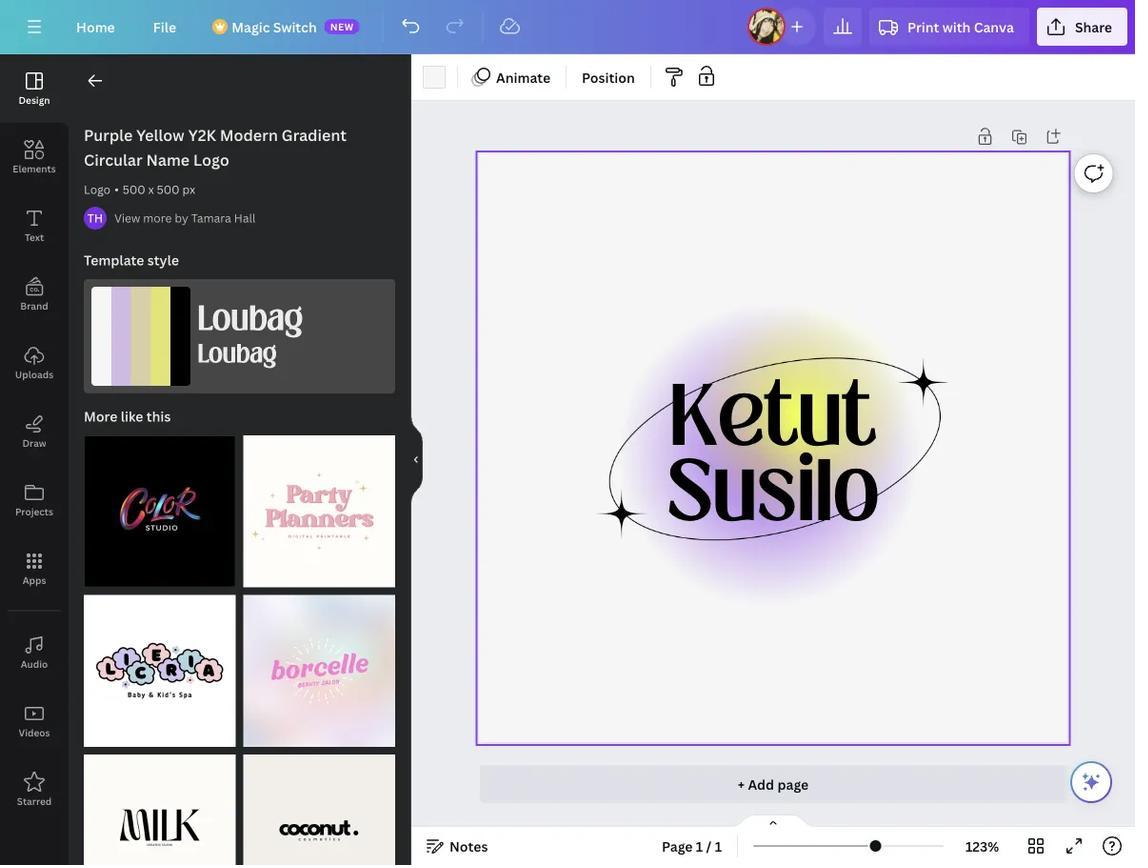 Task type: locate. For each thing, give the bounding box(es) containing it.
1 right /
[[715, 837, 722, 855]]

page 1 / 1
[[662, 837, 722, 855]]

file
[[153, 18, 176, 36]]

template style
[[84, 251, 179, 269]]

elements button
[[0, 123, 69, 191]]

1 horizontal spatial logo
[[193, 150, 229, 170]]

animate
[[496, 68, 551, 86]]

view more by tamara hall
[[114, 210, 256, 226]]

logo down y2k
[[193, 150, 229, 170]]

modern
[[220, 125, 278, 145]]

2 loubag from the top
[[198, 337, 277, 370]]

page
[[778, 775, 809, 793]]

loubag loubag
[[198, 297, 303, 370]]

ketut
[[671, 361, 876, 472]]

1 vertical spatial logo
[[84, 181, 111, 197]]

print
[[908, 18, 940, 36]]

purple
[[84, 125, 133, 145]]

by
[[175, 210, 188, 226]]

brand button
[[0, 260, 69, 329]]

pink retro party planner digital printables logo image
[[243, 435, 395, 587]]

loubag
[[198, 297, 303, 340], [198, 337, 277, 370]]

add
[[748, 775, 775, 793]]

0 horizontal spatial 1
[[696, 837, 703, 855]]

0 vertical spatial logo
[[193, 150, 229, 170]]

apps button
[[0, 534, 69, 603]]

tamara hall element
[[84, 207, 107, 230]]

projects button
[[0, 466, 69, 534]]

123%
[[966, 837, 1000, 855]]

1 left /
[[696, 837, 703, 855]]

print with canva button
[[870, 8, 1030, 46]]

500 right x
[[157, 181, 180, 197]]

1
[[696, 837, 703, 855], [715, 837, 722, 855]]

0 horizontal spatial 500
[[123, 181, 145, 197]]

position button
[[575, 62, 643, 92]]

0 horizontal spatial logo
[[84, 181, 111, 197]]

design button
[[0, 54, 69, 123]]

tamara
[[191, 210, 231, 226]]

this
[[146, 407, 171, 425]]

logo
[[193, 150, 229, 170], [84, 181, 111, 197]]

main menu bar
[[0, 0, 1136, 54]]

1 horizontal spatial 1
[[715, 837, 722, 855]]

1 horizontal spatial 500
[[157, 181, 180, 197]]

x
[[148, 181, 154, 197]]

pink blue purple cute playful baby spa logo image
[[84, 595, 236, 747]]

animate button
[[466, 62, 558, 92]]

template
[[84, 251, 144, 269]]

page
[[662, 837, 693, 855]]

logo up tamara hall 'icon'
[[84, 181, 111, 197]]

projects
[[15, 505, 53, 518]]

side panel tab list
[[0, 54, 69, 824]]

2 1 from the left
[[715, 837, 722, 855]]

pink modern feminine beauty salon logo group
[[243, 584, 395, 747]]

apps
[[23, 574, 46, 586]]

500 left x
[[123, 181, 145, 197]]

videos
[[19, 726, 50, 739]]

tamara hall image
[[84, 207, 107, 230]]

#f6f6f6 image
[[423, 66, 446, 89]]

pink blue purple cute playful baby spa logo group
[[84, 584, 236, 747]]

circular
[[84, 150, 143, 170]]

gradient
[[282, 125, 347, 145]]

1 500 from the left
[[123, 181, 145, 197]]

new
[[330, 20, 354, 33]]

show pages image
[[728, 814, 819, 829]]

canva assistant image
[[1080, 771, 1103, 794]]

500
[[123, 181, 145, 197], [157, 181, 180, 197]]

design
[[19, 93, 50, 106]]

magic
[[232, 18, 270, 36]]



Task type: vqa. For each thing, say whether or not it's contained in the screenshot.
Use
no



Task type: describe. For each thing, give the bounding box(es) containing it.
1 1 from the left
[[696, 837, 703, 855]]

more like this
[[84, 407, 171, 425]]

pink modern feminine beauty salon logo image
[[243, 595, 395, 747]]

file button
[[138, 8, 192, 46]]

2 500 from the left
[[157, 181, 180, 197]]

audio button
[[0, 618, 69, 687]]

black and white minimalist milk creative studio logo group
[[84, 743, 236, 865]]

uploads
[[15, 368, 53, 381]]

black and white minimalist milk creative studio logo image
[[84, 755, 236, 865]]

y2k
[[188, 125, 216, 145]]

+
[[738, 775, 745, 793]]

switch
[[273, 18, 317, 36]]

loubag inside loubag loubag
[[198, 337, 277, 370]]

#f6f6f6 image
[[423, 66, 446, 89]]

more
[[143, 210, 172, 226]]

notes
[[450, 837, 488, 855]]

starred
[[17, 795, 52, 807]]

text button
[[0, 191, 69, 260]]

+ add page button
[[480, 765, 1067, 803]]

like
[[121, 407, 143, 425]]

videos button
[[0, 687, 69, 755]]

123% button
[[952, 831, 1014, 861]]

elements
[[13, 162, 56, 175]]

+ add page
[[738, 775, 809, 793]]

brand
[[20, 299, 48, 312]]

with
[[943, 18, 971, 36]]

500 x 500 px
[[123, 181, 195, 197]]

notes button
[[419, 831, 496, 861]]

audio
[[21, 657, 48, 670]]

pink retro party planner digital printables logo group
[[243, 424, 395, 587]]

uploads button
[[0, 329, 69, 397]]

canva
[[974, 18, 1015, 36]]

black and white aesthetic minimalist modern simple typography coconut cosmetics logo image
[[243, 755, 395, 865]]

home link
[[61, 8, 130, 46]]

share
[[1075, 18, 1113, 36]]

text
[[25, 231, 44, 243]]

hide image
[[411, 414, 423, 505]]

yellow
[[136, 125, 185, 145]]

/
[[707, 837, 712, 855]]

more
[[84, 407, 118, 425]]

share button
[[1037, 8, 1128, 46]]

view more by tamara hall button
[[114, 209, 256, 228]]

hall
[[234, 210, 256, 226]]

1 loubag from the top
[[198, 297, 303, 340]]

logo inside purple yellow y2k modern gradient circular name logo
[[193, 150, 229, 170]]

home
[[76, 18, 115, 36]]

view
[[114, 210, 140, 226]]

style
[[147, 251, 179, 269]]

draw
[[22, 436, 46, 449]]

position
[[582, 68, 635, 86]]

name
[[146, 150, 190, 170]]

magic switch
[[232, 18, 317, 36]]

px
[[182, 181, 195, 197]]

draw button
[[0, 397, 69, 466]]

black and white aesthetic minimalist modern simple typography coconut cosmetics logo group
[[243, 743, 395, 865]]

print with canva
[[908, 18, 1015, 36]]

susilo
[[667, 437, 880, 547]]

starred button
[[0, 755, 69, 824]]

creative color brushstroke lettering logo group
[[84, 424, 236, 587]]

purple yellow y2k modern gradient circular name logo
[[84, 125, 347, 170]]



